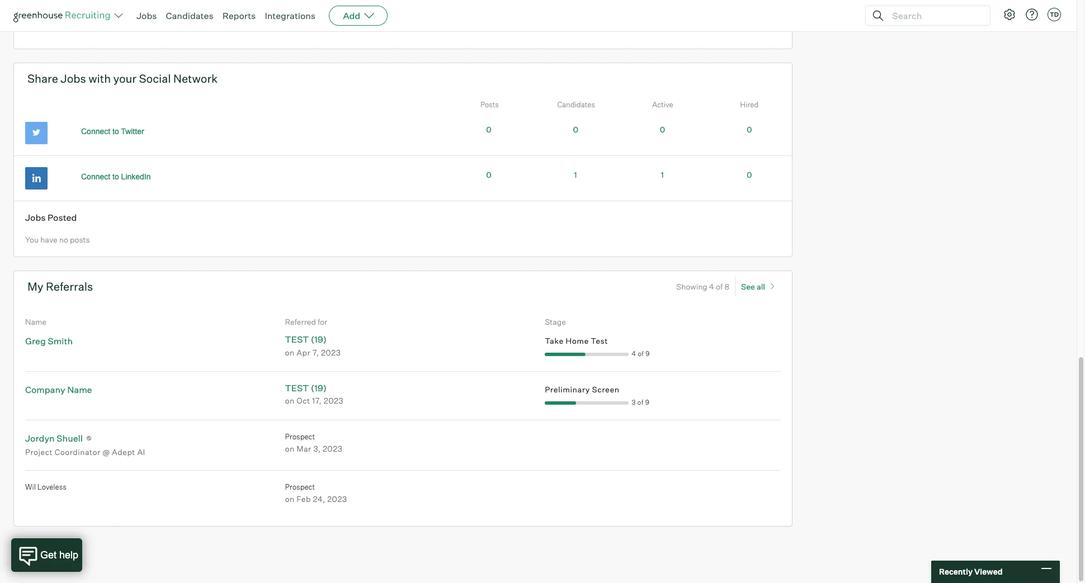 Task type: vqa. For each thing, say whether or not it's contained in the screenshot.
file
no



Task type: describe. For each thing, give the bounding box(es) containing it.
(19) for greg smith
[[311, 334, 327, 345]]

add button
[[329, 6, 388, 26]]

adept
[[112, 447, 135, 457]]

integrations link
[[265, 10, 316, 21]]

screen
[[592, 385, 620, 394]]

to for 0
[[112, 127, 119, 136]]

stage
[[545, 317, 566, 327]]

td button
[[1048, 8, 1061, 21]]

reports
[[222, 10, 256, 21]]

company
[[25, 384, 65, 396]]

of for name
[[638, 398, 644, 407]]

1 vertical spatial 4
[[632, 350, 636, 358]]

social
[[139, 71, 171, 85]]

no
[[59, 235, 68, 245]]

td button
[[1046, 6, 1064, 23]]

to for 1
[[112, 172, 119, 181]]

shuell
[[57, 433, 83, 444]]

posted
[[48, 212, 77, 223]]

smith
[[48, 336, 73, 347]]

jordyn shuell link
[[25, 433, 83, 444]]

apr
[[297, 348, 311, 357]]

2023 inside test (19) on oct 17, 2023
[[324, 396, 344, 406]]

1 for 2nd 1 link from left
[[661, 170, 664, 179]]

wil loveless
[[25, 483, 66, 492]]

test
[[591, 336, 608, 346]]

hired
[[740, 100, 759, 109]]

preliminary screen
[[545, 385, 620, 394]]

connect to twitter button
[[69, 122, 156, 141]]

ai
[[137, 447, 145, 457]]

2023 inside prospect on mar 3, 2023
[[323, 444, 343, 454]]

3 of 9
[[632, 398, 650, 407]]

8
[[725, 282, 730, 291]]

test (19) on oct 17, 2023
[[285, 383, 344, 406]]

viewed
[[975, 567, 1003, 577]]

jobs for jobs posted
[[25, 212, 46, 223]]

recently viewed
[[939, 567, 1003, 577]]

on inside test (19) on oct 17, 2023
[[285, 396, 295, 406]]

posts
[[480, 100, 499, 109]]

configure image
[[1003, 8, 1017, 21]]

2023 inside the prospect on feb 24, 2023
[[327, 495, 347, 504]]

jobs link
[[137, 10, 157, 21]]

referred
[[285, 317, 316, 327]]

your
[[113, 71, 137, 85]]

test (19) on apr 7, 2023
[[285, 334, 341, 357]]

have
[[40, 235, 57, 245]]

jobs for jobs link
[[137, 10, 157, 21]]

following image
[[86, 435, 92, 442]]

you have no posts
[[25, 235, 90, 245]]

0 horizontal spatial candidates
[[166, 10, 214, 21]]

linkedin
[[121, 172, 151, 181]]

home
[[566, 336, 589, 346]]

greg
[[25, 336, 46, 347]]

all
[[757, 282, 765, 291]]

of for smith
[[638, 350, 644, 358]]

project coordinator @ adept ai
[[25, 447, 145, 457]]

test for company name
[[285, 383, 309, 394]]

1 horizontal spatial name
[[67, 384, 92, 396]]

loveless
[[37, 483, 66, 492]]

prospect on feb 24, 2023
[[285, 483, 347, 504]]

connect to twitter
[[81, 127, 144, 136]]

you
[[25, 235, 39, 245]]

9 for greg smith
[[646, 350, 650, 358]]

take home test
[[545, 336, 608, 346]]

test (19) link for greg smith
[[285, 334, 327, 345]]

2023 inside test (19) on apr 7, 2023
[[321, 348, 341, 357]]

7,
[[313, 348, 319, 357]]

recently
[[939, 567, 973, 577]]

preliminary
[[545, 385, 590, 394]]

active
[[653, 100, 673, 109]]

connect for 1
[[81, 172, 110, 181]]

1 horizontal spatial candidates
[[557, 100, 595, 109]]



Task type: locate. For each thing, give the bounding box(es) containing it.
prospect inside prospect on mar 3, 2023
[[285, 432, 315, 441]]

to inside connect to linkedin button
[[112, 172, 119, 181]]

1 to from the top
[[112, 127, 119, 136]]

jobs up 'you'
[[25, 212, 46, 223]]

9 for company name
[[645, 398, 650, 407]]

0 vertical spatial 9
[[646, 350, 650, 358]]

greenhouse recruiting image
[[13, 9, 114, 22]]

2 test from the top
[[285, 383, 309, 394]]

1 horizontal spatial jobs
[[61, 71, 86, 85]]

test (19) link for company name
[[285, 383, 327, 394]]

referrals
[[46, 280, 93, 294]]

on left apr
[[285, 348, 295, 357]]

greg smith
[[25, 336, 73, 347]]

prospect
[[285, 432, 315, 441], [285, 483, 315, 492]]

take
[[545, 336, 564, 346]]

2023 right the 17,
[[324, 396, 344, 406]]

prospect up feb
[[285, 483, 315, 492]]

0 horizontal spatial 1
[[574, 170, 577, 179]]

0 horizontal spatial jobs
[[25, 212, 46, 223]]

0 vertical spatial candidates
[[166, 10, 214, 21]]

(19)
[[311, 334, 327, 345], [311, 383, 327, 394]]

test
[[285, 334, 309, 345], [285, 383, 309, 394]]

2023
[[321, 348, 341, 357], [324, 396, 344, 406], [323, 444, 343, 454], [327, 495, 347, 504]]

2 (19) from the top
[[311, 383, 327, 394]]

0 link
[[486, 125, 492, 134], [573, 125, 578, 134], [660, 125, 665, 134], [747, 125, 752, 134], [486, 170, 492, 179], [747, 170, 752, 179]]

test (19) link
[[285, 334, 327, 345], [285, 383, 327, 394]]

on
[[285, 348, 295, 357], [285, 396, 295, 406], [285, 444, 295, 454], [285, 495, 295, 504]]

(19) inside test (19) on oct 17, 2023
[[311, 383, 327, 394]]

company name link
[[25, 384, 92, 396]]

connect for 0
[[81, 127, 110, 136]]

test (19) link up apr
[[285, 334, 327, 345]]

None text field
[[529, 5, 710, 30]]

Search text field
[[890, 8, 980, 24]]

coordinator
[[55, 447, 100, 457]]

1 vertical spatial prospect
[[285, 483, 315, 492]]

2023 right 24,
[[327, 495, 347, 504]]

4 left 8 at the right
[[709, 282, 714, 291]]

3,
[[314, 444, 321, 454]]

on inside the prospect on feb 24, 2023
[[285, 495, 295, 504]]

0 vertical spatial name
[[25, 317, 47, 327]]

(19) up 7, on the bottom
[[311, 334, 327, 345]]

to left twitter
[[112, 127, 119, 136]]

1 horizontal spatial 1
[[661, 170, 664, 179]]

jobs left candidates link
[[137, 10, 157, 21]]

(19) for company name
[[311, 383, 327, 394]]

0 vertical spatial jobs
[[137, 10, 157, 21]]

jobs
[[137, 10, 157, 21], [61, 71, 86, 85], [25, 212, 46, 223]]

wil
[[25, 483, 36, 492]]

connect left linkedin
[[81, 172, 110, 181]]

(19) up the 17,
[[311, 383, 327, 394]]

2 vertical spatial of
[[638, 398, 644, 407]]

on left oct
[[285, 396, 295, 406]]

see
[[741, 282, 755, 291]]

test inside test (19) on apr 7, 2023
[[285, 334, 309, 345]]

0 vertical spatial prospect
[[285, 432, 315, 441]]

0 vertical spatial 4
[[709, 282, 714, 291]]

1 vertical spatial test (19) link
[[285, 383, 327, 394]]

for
[[318, 317, 327, 327]]

showing
[[676, 282, 708, 291]]

jordyn
[[25, 433, 55, 444]]

4
[[709, 282, 714, 291], [632, 350, 636, 358]]

9 right 3
[[645, 398, 650, 407]]

0 horizontal spatial name
[[25, 317, 47, 327]]

0
[[486, 125, 492, 134], [573, 125, 578, 134], [660, 125, 665, 134], [747, 125, 752, 134], [486, 170, 492, 179], [747, 170, 752, 179]]

connect
[[81, 127, 110, 136], [81, 172, 110, 181]]

posts
[[70, 235, 90, 245]]

my
[[27, 280, 43, 294]]

integrations
[[265, 10, 316, 21]]

4 up 3
[[632, 350, 636, 358]]

prospect up mar on the bottom left of page
[[285, 432, 315, 441]]

1 vertical spatial connect
[[81, 172, 110, 181]]

1 test (19) link from the top
[[285, 334, 327, 345]]

test (19) link up oct
[[285, 383, 327, 394]]

17,
[[312, 396, 322, 406]]

4 on from the top
[[285, 495, 295, 504]]

1 vertical spatial (19)
[[311, 383, 327, 394]]

0 vertical spatial to
[[112, 127, 119, 136]]

1 prospect from the top
[[285, 432, 315, 441]]

project
[[25, 447, 53, 457]]

2 vertical spatial jobs
[[25, 212, 46, 223]]

on left mar on the bottom left of page
[[285, 444, 295, 454]]

1 horizontal spatial 1 link
[[661, 170, 664, 179]]

2 to from the top
[[112, 172, 119, 181]]

twitter
[[121, 127, 144, 136]]

1 1 from the left
[[574, 170, 577, 179]]

mar
[[297, 444, 312, 454]]

1 vertical spatial jobs
[[61, 71, 86, 85]]

0 vertical spatial connect
[[81, 127, 110, 136]]

1 connect from the top
[[81, 127, 110, 136]]

1 (19) from the top
[[311, 334, 327, 345]]

jobs posted
[[25, 212, 77, 223]]

1 test from the top
[[285, 334, 309, 345]]

td
[[1050, 11, 1059, 18]]

oct
[[297, 396, 310, 406]]

2 on from the top
[[285, 396, 295, 406]]

candidates link
[[166, 10, 214, 21]]

4 of 9
[[632, 350, 650, 358]]

3 on from the top
[[285, 444, 295, 454]]

1 vertical spatial of
[[638, 350, 644, 358]]

2023 right 7, on the bottom
[[321, 348, 341, 357]]

2 connect from the top
[[81, 172, 110, 181]]

2 prospect from the top
[[285, 483, 315, 492]]

network
[[173, 71, 218, 85]]

1 vertical spatial 9
[[645, 398, 650, 407]]

see all
[[741, 282, 765, 291]]

@
[[102, 447, 110, 457]]

prospect on mar 3, 2023
[[285, 432, 343, 454]]

1 vertical spatial to
[[112, 172, 119, 181]]

of right 3
[[638, 398, 644, 407]]

of up 3 of 9
[[638, 350, 644, 358]]

1 vertical spatial candidates
[[557, 100, 595, 109]]

share
[[27, 71, 58, 85]]

on inside prospect on mar 3, 2023
[[285, 444, 295, 454]]

1 for first 1 link from left
[[574, 170, 577, 179]]

prospect for feb
[[285, 483, 315, 492]]

greg smith link
[[25, 336, 73, 347]]

9
[[646, 350, 650, 358], [645, 398, 650, 407]]

connect to linkedin button
[[69, 167, 163, 186]]

1 vertical spatial test
[[285, 383, 309, 394]]

connect to linkedin
[[81, 172, 151, 181]]

2023 right 3,
[[323, 444, 343, 454]]

name right company
[[67, 384, 92, 396]]

1 on from the top
[[285, 348, 295, 357]]

1
[[574, 170, 577, 179], [661, 170, 664, 179]]

of left 8 at the right
[[716, 282, 723, 291]]

prospect inside the prospect on feb 24, 2023
[[285, 483, 315, 492]]

jobs left with
[[61, 71, 86, 85]]

referred for
[[285, 317, 327, 327]]

feb
[[297, 495, 311, 504]]

company name
[[25, 384, 92, 396]]

reports link
[[222, 10, 256, 21]]

test up oct
[[285, 383, 309, 394]]

2 horizontal spatial jobs
[[137, 10, 157, 21]]

of
[[716, 282, 723, 291], [638, 350, 644, 358], [638, 398, 644, 407]]

0 vertical spatial test
[[285, 334, 309, 345]]

0 horizontal spatial 4
[[632, 350, 636, 358]]

0 vertical spatial test (19) link
[[285, 334, 327, 345]]

with
[[89, 71, 111, 85]]

test for greg smith
[[285, 334, 309, 345]]

0 horizontal spatial 1 link
[[574, 170, 577, 179]]

name
[[25, 317, 47, 327], [67, 384, 92, 396]]

jordyn shuell
[[25, 433, 83, 444]]

see all link
[[741, 277, 779, 296]]

0 vertical spatial (19)
[[311, 334, 327, 345]]

to inside connect to twitter button
[[112, 127, 119, 136]]

test inside test (19) on oct 17, 2023
[[285, 383, 309, 394]]

add
[[343, 10, 360, 21]]

connect left twitter
[[81, 127, 110, 136]]

1 vertical spatial name
[[67, 384, 92, 396]]

my referrals
[[27, 280, 93, 294]]

to left linkedin
[[112, 172, 119, 181]]

on inside test (19) on apr 7, 2023
[[285, 348, 295, 357]]

on left feb
[[285, 495, 295, 504]]

test up apr
[[285, 334, 309, 345]]

name up greg at the left
[[25, 317, 47, 327]]

2 1 link from the left
[[661, 170, 664, 179]]

1 horizontal spatial 4
[[709, 282, 714, 291]]

2 1 from the left
[[661, 170, 664, 179]]

prospect for mar
[[285, 432, 315, 441]]

3
[[632, 398, 636, 407]]

showing 4 of 8
[[676, 282, 730, 291]]

candidates
[[166, 10, 214, 21], [557, 100, 595, 109]]

9 up 3 of 9
[[646, 350, 650, 358]]

0 vertical spatial of
[[716, 282, 723, 291]]

(19) inside test (19) on apr 7, 2023
[[311, 334, 327, 345]]

2 test (19) link from the top
[[285, 383, 327, 394]]

1 1 link from the left
[[574, 170, 577, 179]]

share jobs with your social network
[[27, 71, 218, 85]]

24,
[[313, 495, 325, 504]]



